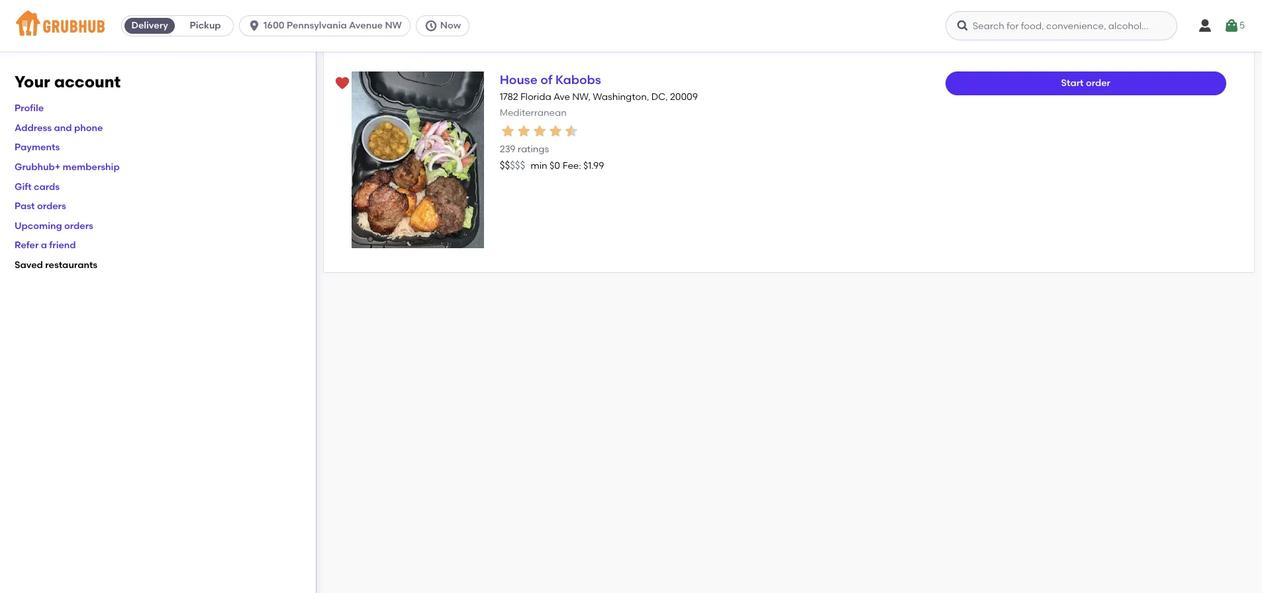 Task type: vqa. For each thing, say whether or not it's contained in the screenshot.
into
no



Task type: describe. For each thing, give the bounding box(es) containing it.
gift cards link
[[15, 181, 60, 193]]

cards
[[34, 181, 60, 193]]

now button
[[416, 15, 475, 36]]

past orders link
[[15, 201, 66, 212]]

2 horizontal spatial svg image
[[1198, 18, 1214, 34]]

1 horizontal spatial svg image
[[957, 19, 970, 32]]

gift
[[15, 181, 32, 193]]

and
[[54, 122, 72, 134]]

florida
[[521, 92, 552, 103]]

Search for food, convenience, alcohol... search field
[[946, 11, 1178, 40]]

5 button
[[1224, 14, 1246, 38]]

$$
[[500, 160, 510, 172]]

your account
[[15, 72, 121, 91]]

1782
[[500, 92, 518, 103]]

svg image for 5
[[1224, 18, 1240, 34]]

phone
[[74, 122, 103, 134]]

$$$$$
[[500, 160, 525, 172]]

239 ratings
[[500, 144, 549, 155]]

start order
[[1062, 77, 1111, 89]]

house of kabobs 1782 florida ave nw, washington, dc, 20009 mediterranean
[[500, 72, 698, 119]]

saved restaurant button
[[330, 72, 354, 95]]

house of kabobs logo image
[[351, 72, 484, 248]]

upcoming orders
[[15, 220, 93, 232]]

svg image inside now button
[[425, 19, 438, 32]]

saved restaurants link
[[15, 260, 98, 271]]

svg image for 1600 pennsylvania avenue nw
[[248, 19, 261, 32]]

washington,
[[593, 92, 649, 103]]

fee:
[[563, 161, 581, 172]]

pickup button
[[178, 15, 233, 36]]

address and phone
[[15, 122, 103, 134]]

address and phone link
[[15, 122, 103, 134]]

delivery
[[131, 20, 168, 31]]

upcoming
[[15, 220, 62, 232]]

friend
[[49, 240, 76, 251]]

20009
[[670, 92, 698, 103]]

pickup
[[190, 20, 221, 31]]

profile
[[15, 103, 44, 114]]

payments link
[[15, 142, 60, 153]]

orders for upcoming orders
[[64, 220, 93, 232]]



Task type: locate. For each thing, give the bounding box(es) containing it.
0 vertical spatial orders
[[37, 201, 66, 212]]

nw
[[385, 20, 402, 31]]

grubhub+ membership link
[[15, 162, 120, 173]]

ave
[[554, 92, 570, 103]]

grubhub+
[[15, 162, 60, 173]]

mediterranean
[[500, 108, 567, 119]]

5
[[1240, 20, 1246, 31]]

account
[[54, 72, 121, 91]]

orders
[[37, 201, 66, 212], [64, 220, 93, 232]]

svg image
[[1198, 18, 1214, 34], [425, 19, 438, 32], [957, 19, 970, 32]]

orders for past orders
[[37, 201, 66, 212]]

saved restaurants
[[15, 260, 98, 271]]

now
[[440, 20, 461, 31]]

svg image inside "5" button
[[1224, 18, 1240, 34]]

a
[[41, 240, 47, 251]]

saved restaurant image
[[334, 76, 350, 91]]

pennsylvania
[[287, 20, 347, 31]]

$1.99
[[584, 161, 604, 172]]

$0
[[550, 161, 560, 172]]

svg image
[[1224, 18, 1240, 34], [248, 19, 261, 32]]

svg image inside 1600 pennsylvania avenue nw button
[[248, 19, 261, 32]]

past
[[15, 201, 35, 212]]

profile link
[[15, 103, 44, 114]]

nw,
[[573, 92, 591, 103]]

min $0 fee: $1.99
[[531, 161, 604, 172]]

address
[[15, 122, 52, 134]]

of
[[541, 72, 553, 87]]

239
[[500, 144, 516, 155]]

start order button
[[946, 72, 1227, 95]]

delivery button
[[122, 15, 178, 36]]

min
[[531, 161, 548, 172]]

avenue
[[349, 20, 383, 31]]

1600 pennsylvania avenue nw
[[264, 20, 402, 31]]

refer
[[15, 240, 39, 251]]

gift cards
[[15, 181, 60, 193]]

orders up upcoming orders
[[37, 201, 66, 212]]

house
[[500, 72, 538, 87]]

star icon image
[[500, 123, 516, 139], [516, 123, 532, 139], [532, 123, 548, 139], [548, 123, 564, 139], [564, 123, 580, 139], [564, 123, 580, 139]]

ratings
[[518, 144, 549, 155]]

membership
[[63, 162, 120, 173]]

house of kabobs link
[[500, 72, 601, 87]]

1 vertical spatial orders
[[64, 220, 93, 232]]

payments
[[15, 142, 60, 153]]

kabobs
[[556, 72, 601, 87]]

saved
[[15, 260, 43, 271]]

refer a friend link
[[15, 240, 76, 251]]

grubhub+ membership
[[15, 162, 120, 173]]

0 horizontal spatial svg image
[[248, 19, 261, 32]]

orders up friend
[[64, 220, 93, 232]]

restaurants
[[45, 260, 98, 271]]

0 horizontal spatial svg image
[[425, 19, 438, 32]]

your
[[15, 72, 50, 91]]

1600
[[264, 20, 285, 31]]

dc,
[[652, 92, 668, 103]]

1 horizontal spatial svg image
[[1224, 18, 1240, 34]]

start
[[1062, 77, 1084, 89]]

1600 pennsylvania avenue nw button
[[239, 15, 416, 36]]

refer a friend
[[15, 240, 76, 251]]

main navigation navigation
[[0, 0, 1263, 52]]

order
[[1086, 77, 1111, 89]]

past orders
[[15, 201, 66, 212]]

upcoming orders link
[[15, 220, 93, 232]]



